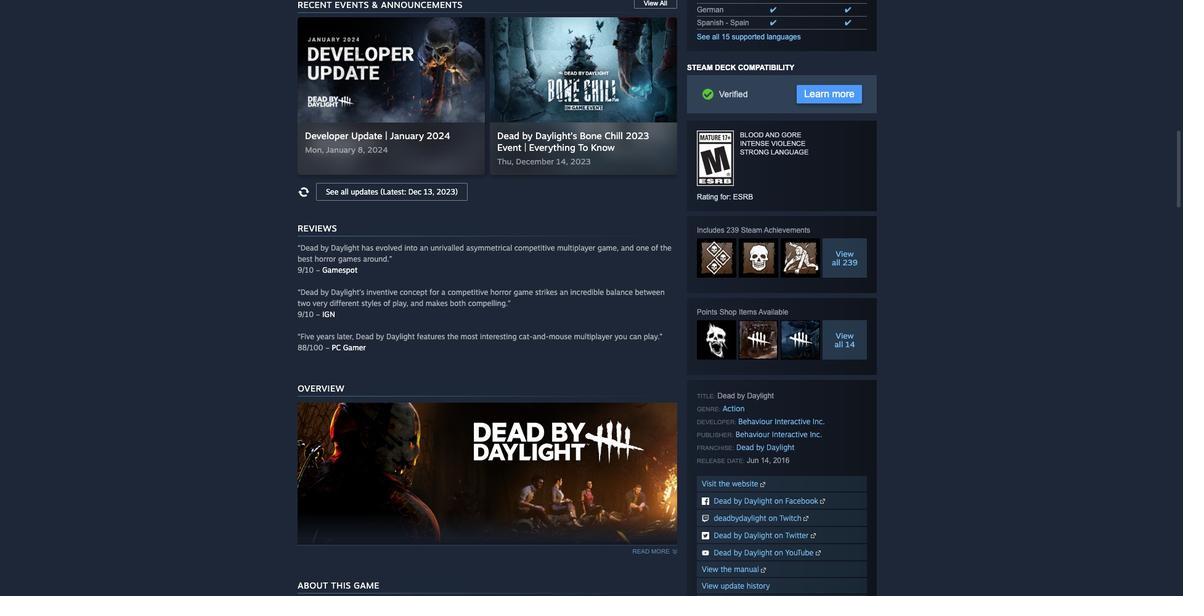 Task type: describe. For each thing, give the bounding box(es) containing it.
2016
[[774, 457, 790, 466]]

strikes
[[536, 288, 558, 297]]

cat-
[[519, 332, 533, 342]]

deadbydaylight on twitch
[[714, 514, 802, 524]]

on left the twitch
[[769, 514, 778, 524]]

239 inside view all 239
[[843, 258, 858, 268]]

mikaela image
[[739, 321, 779, 360]]

blood
[[741, 131, 764, 139]]

1 horizontal spatial steam
[[741, 226, 763, 235]]

dead by daylight on twitter
[[714, 532, 809, 541]]

evolved
[[376, 244, 403, 253]]

14, inside title: dead by daylight genre: action developer: behaviour interactive inc. publisher: behaviour interactive inc. franchise: dead by daylight release date: jun 14, 2016
[[761, 457, 772, 466]]

strong
[[741, 149, 770, 156]]

view update history
[[702, 582, 771, 591]]

ign
[[323, 310, 335, 319]]

by up action link
[[738, 392, 746, 401]]

franchise:
[[697, 445, 735, 452]]

has
[[362, 244, 374, 253]]

violence
[[772, 140, 806, 147]]

dead by daylight on youtube
[[714, 549, 814, 558]]

gamespot link
[[323, 266, 358, 275]]

view all 239
[[833, 249, 858, 268]]

youtube
[[786, 549, 814, 558]]

on for youtube
[[775, 549, 784, 558]]

incredible
[[571, 288, 604, 297]]

dead by daylight on facebook link
[[697, 493, 868, 509]]

about
[[298, 581, 329, 591]]

spanish
[[697, 18, 724, 27]]

dead by daylight on youtube link
[[697, 545, 868, 561]]

dead inside ""five years later, dead by daylight features the most interesting cat-and-mouse multiplayer you can play." 88/100 – pc gamer"
[[356, 332, 374, 342]]

dead up action link
[[718, 392, 736, 401]]

inventive
[[367, 288, 398, 297]]

1 vertical spatial interactive
[[773, 430, 808, 440]]

two
[[298, 299, 311, 308]]

for
[[430, 288, 440, 297]]

| inside dead by daylight's bone chill 2023 event | everything to know
[[525, 142, 527, 154]]

developer:
[[697, 419, 737, 426]]

horror inside the "dead by daylight's inventive concept for a competitive horror game strikes an incredible balance between two very different styles of play, and makes both compelling." 9/10 – ign
[[491, 288, 512, 297]]

play."
[[644, 332, 663, 342]]

"five
[[298, 332, 314, 342]]

daylight's for bone
[[536, 130, 578, 142]]

developer
[[305, 130, 349, 142]]

dead by daylight's bone chill 2023 event | everything to know
[[498, 130, 650, 154]]

dead by daylight on facebook
[[714, 497, 819, 506]]

updates
[[351, 187, 379, 197]]

for:
[[721, 193, 732, 202]]

action link
[[723, 405, 745, 414]]

daylight inside ""five years later, dead by daylight features the most interesting cat-and-mouse multiplayer you can play." 88/100 – pc gamer"
[[387, 332, 415, 342]]

history
[[747, 582, 771, 591]]

learn
[[805, 89, 830, 99]]

reviews
[[298, 223, 337, 234]]

languages
[[767, 33, 802, 41]]

behaviour interactive inc. link for publisher:
[[736, 430, 823, 440]]

2023)
[[437, 187, 458, 197]]

view all 14
[[835, 331, 856, 350]]

interesting
[[480, 332, 517, 342]]

by for "dead by daylight has evolved into an unrivalled asymmetrical competitive multiplayer game, and one of the best horror games around." 9/10 – gamespot
[[321, 244, 329, 253]]

between
[[635, 288, 665, 297]]

daylight up dead by daylight link
[[748, 392, 774, 401]]

blood and gore intense violence strong language
[[741, 131, 809, 156]]

language
[[772, 149, 809, 156]]

esrb
[[734, 193, 754, 202]]

know
[[591, 142, 615, 154]]

jun
[[747, 457, 759, 466]]

see all updates (latest: dec 13, 2023)
[[326, 187, 458, 197]]

asymmetrical
[[466, 244, 513, 253]]

compelling."
[[468, 299, 511, 308]]

years
[[317, 332, 335, 342]]

intense
[[741, 140, 770, 147]]

of inside '"dead by daylight has evolved into an unrivalled asymmetrical competitive multiplayer game, and one of the best horror games around." 9/10 – gamespot'
[[652, 244, 659, 253]]

pc gamer link
[[332, 343, 366, 353]]

see all 15 supported languages link
[[697, 33, 802, 41]]

date:
[[728, 458, 745, 465]]

developer update | january 2024
[[305, 130, 451, 142]]

visit
[[702, 480, 717, 489]]

rating
[[697, 193, 719, 202]]

see for see all updates (latest: dec 13, 2023)
[[326, 187, 339, 197]]

thu, december 14, 2023
[[498, 157, 591, 166]]

gamespot
[[323, 266, 358, 275]]

to
[[579, 142, 589, 154]]

and inside the "dead by daylight's inventive concept for a competitive horror game strikes an incredible balance between two very different styles of play, and makes both compelling." 9/10 – ign
[[411, 299, 424, 308]]

deadbydaylight on twitch link
[[697, 511, 868, 527]]

8,
[[358, 145, 365, 155]]

0 horizontal spatial 14,
[[557, 157, 569, 166]]

daylight down deadbydaylight on twitch
[[745, 532, 773, 541]]

horror inside '"dead by daylight has evolved into an unrivalled asymmetrical competitive multiplayer game, and one of the best horror games around." 9/10 – gamespot'
[[315, 255, 336, 264]]

game
[[354, 581, 380, 591]]

0 horizontal spatial |
[[385, 130, 388, 142]]

you
[[615, 332, 628, 342]]

spain
[[731, 18, 750, 27]]

view the manual
[[702, 565, 762, 575]]

bone
[[580, 130, 602, 142]]

0 horizontal spatial steam
[[688, 64, 713, 72]]

:sacrificed: image
[[697, 321, 737, 360]]

mon, january 8, 2024
[[305, 145, 388, 155]]

multiplayer inside ""five years later, dead by daylight features the most interesting cat-and-mouse multiplayer you can play." 88/100 – pc gamer"
[[574, 332, 613, 342]]

0 horizontal spatial 2024
[[368, 145, 388, 155]]

visit the website link
[[697, 477, 868, 492]]

shop
[[720, 308, 737, 317]]

release
[[697, 458, 726, 465]]

everything
[[529, 142, 576, 154]]

games
[[338, 255, 361, 264]]

all for 15
[[713, 33, 720, 41]]

game
[[514, 288, 533, 297]]

88/100
[[298, 343, 323, 353]]

action
[[723, 405, 745, 414]]

(latest:
[[381, 187, 407, 197]]

tools of the trade image
[[697, 239, 737, 278]]

the up update
[[721, 565, 732, 575]]

on for twitter
[[775, 532, 784, 541]]

by inside ""five years later, dead by daylight features the most interesting cat-and-mouse multiplayer you can play." 88/100 – pc gamer"
[[376, 332, 384, 342]]

1 vertical spatial behaviour
[[736, 430, 770, 440]]

0 vertical spatial inc.
[[813, 417, 826, 427]]

competitive inside the "dead by daylight's inventive concept for a competitive horror game strikes an incredible balance between two very different styles of play, and makes both compelling." 9/10 – ign
[[448, 288, 489, 297]]

trapper image
[[781, 321, 821, 360]]

steam deck compatibility
[[688, 64, 795, 72]]



Task type: locate. For each thing, give the bounding box(es) containing it.
by right event
[[523, 130, 533, 142]]

1 vertical spatial 2024
[[368, 145, 388, 155]]

behaviour down action
[[739, 417, 773, 427]]

1 vertical spatial 239
[[843, 258, 858, 268]]

0 vertical spatial behaviour
[[739, 417, 773, 427]]

all inside view all 14
[[835, 340, 844, 350]]

0 vertical spatial and
[[766, 131, 780, 139]]

on up dead by daylight on youtube link at the bottom right of the page
[[775, 532, 784, 541]]

twitter
[[786, 532, 809, 541]]

competitive up both
[[448, 288, 489, 297]]

1 vertical spatial 2023
[[571, 157, 591, 166]]

13,
[[424, 187, 435, 197]]

1 vertical spatial an
[[560, 288, 569, 297]]

by inside dead by daylight's bone chill 2023 event | everything to know
[[523, 130, 533, 142]]

spanish - spain
[[697, 18, 750, 27]]

0 vertical spatial of
[[652, 244, 659, 253]]

"dead
[[298, 244, 319, 253], [298, 288, 319, 297]]

january down 'developer'
[[326, 145, 356, 155]]

all left updates
[[341, 187, 349, 197]]

–
[[316, 266, 320, 275], [316, 310, 320, 319], [326, 343, 330, 353]]

0 vertical spatial 239
[[727, 226, 739, 235]]

0 vertical spatial multiplayer
[[557, 244, 596, 253]]

daylight's up different
[[331, 288, 365, 297]]

the left most
[[448, 332, 459, 342]]

1 horizontal spatial daylight's
[[536, 130, 578, 142]]

an inside '"dead by daylight has evolved into an unrivalled asymmetrical competitive multiplayer game, and one of the best horror games around." 9/10 – gamespot'
[[420, 244, 429, 253]]

14,
[[557, 157, 569, 166], [761, 457, 772, 466]]

different
[[330, 299, 359, 308]]

learn more link
[[797, 85, 863, 104]]

on up deadbydaylight on twitch link
[[775, 497, 784, 506]]

competitive inside '"dead by daylight has evolved into an unrivalled asymmetrical competitive multiplayer game, and one of the best horror games around." 9/10 – gamespot'
[[515, 244, 555, 253]]

0 vertical spatial steam
[[688, 64, 713, 72]]

2023 right chill
[[626, 130, 650, 142]]

– inside the "dead by daylight's inventive concept for a competitive horror game strikes an incredible balance between two very different styles of play, and makes both compelling." 9/10 – ign
[[316, 310, 320, 319]]

an right strikes
[[560, 288, 569, 297]]

2024
[[427, 130, 451, 142], [368, 145, 388, 155]]

0 vertical spatial horror
[[315, 255, 336, 264]]

dead down visit the website
[[714, 497, 732, 506]]

view left update
[[702, 582, 719, 591]]

0 vertical spatial see
[[697, 33, 711, 41]]

by for "dead by daylight's inventive concept for a competitive horror game strikes an incredible balance between two very different styles of play, and makes both compelling." 9/10 – ign
[[321, 288, 329, 297]]

"dead by daylight's inventive concept for a competitive horror game strikes an incredible balance between two very different styles of play, and makes both compelling." 9/10 – ign
[[298, 288, 665, 319]]

by inside the "dead by daylight's inventive concept for a competitive horror game strikes an incredible balance between two very different styles of play, and makes both compelling." 9/10 – ign
[[321, 288, 329, 297]]

dead by daylight link
[[737, 443, 795, 453]]

"five years later, dead by daylight features the most interesting cat-and-mouse multiplayer you can play." 88/100 – pc gamer
[[298, 332, 663, 353]]

1 horizontal spatial see
[[697, 33, 711, 41]]

supported
[[732, 33, 765, 41]]

2 "dead from the top
[[298, 288, 319, 297]]

0 vertical spatial january
[[390, 130, 424, 142]]

0 vertical spatial "dead
[[298, 244, 319, 253]]

one
[[636, 244, 650, 253]]

dead up jun
[[737, 443, 755, 453]]

0 horizontal spatial see
[[326, 187, 339, 197]]

1 horizontal spatial competitive
[[515, 244, 555, 253]]

multiplayer left you
[[574, 332, 613, 342]]

239 right includes
[[727, 226, 739, 235]]

9/10 down best
[[298, 266, 314, 275]]

2 vertical spatial and
[[411, 299, 424, 308]]

see down spanish
[[697, 33, 711, 41]]

1 vertical spatial and
[[621, 244, 634, 253]]

1 vertical spatial 14,
[[761, 457, 772, 466]]

all for 239
[[833, 258, 841, 268]]

and inside blood and gore intense violence strong language
[[766, 131, 780, 139]]

all for updates
[[341, 187, 349, 197]]

later,
[[337, 332, 354, 342]]

selfless survival image
[[781, 239, 821, 278]]

9/10 down two
[[298, 310, 314, 319]]

1 horizontal spatial |
[[525, 142, 527, 154]]

1 vertical spatial steam
[[741, 226, 763, 235]]

dead inside dead by daylight on youtube link
[[714, 549, 732, 558]]

daylight down dead by daylight on twitter
[[745, 549, 773, 558]]

january right update
[[390, 130, 424, 142]]

multiplayer left game,
[[557, 244, 596, 253]]

dead up thu,
[[498, 130, 520, 142]]

by for dead by daylight's bone chill 2023 event | everything to know
[[523, 130, 533, 142]]

1 horizontal spatial 2024
[[427, 130, 451, 142]]

1 vertical spatial horror
[[491, 288, 512, 297]]

"dead up two
[[298, 288, 319, 297]]

by for dead by daylight on facebook
[[734, 497, 743, 506]]

– left pc
[[326, 343, 330, 353]]

daylight up deadbydaylight on twitch
[[745, 497, 773, 506]]

0 vertical spatial –
[[316, 266, 320, 275]]

all for 14
[[835, 340, 844, 350]]

by down styles
[[376, 332, 384, 342]]

0 horizontal spatial horror
[[315, 255, 336, 264]]

chill
[[605, 130, 624, 142]]

horror up compelling."
[[491, 288, 512, 297]]

by inside '"dead by daylight has evolved into an unrivalled asymmetrical competitive multiplayer game, and one of the best horror games around." 9/10 – gamespot'
[[321, 244, 329, 253]]

verified
[[720, 89, 748, 99]]

dead inside dead by daylight's bone chill 2023 event | everything to know
[[498, 130, 520, 142]]

"dead up best
[[298, 244, 319, 253]]

of inside the "dead by daylight's inventive concept for a competitive horror game strikes an incredible balance between two very different styles of play, and makes both compelling." 9/10 – ign
[[384, 299, 391, 308]]

1 horizontal spatial 239
[[843, 258, 858, 268]]

view inside view all 14
[[836, 331, 855, 341]]

behaviour interactive inc. link
[[739, 417, 826, 427], [736, 430, 823, 440]]

daylight inside '"dead by daylight has evolved into an unrivalled asymmetrical competitive multiplayer game, and one of the best horror games around." 9/10 – gamespot'
[[331, 244, 360, 253]]

dead down deadbydaylight
[[714, 532, 732, 541]]

daylight up games in the top left of the page
[[331, 244, 360, 253]]

| right event
[[525, 142, 527, 154]]

compatibility
[[739, 64, 795, 72]]

blood on your hands image
[[739, 239, 779, 278]]

the right one
[[661, 244, 672, 253]]

about this game
[[298, 581, 380, 591]]

"dead inside the "dead by daylight's inventive concept for a competitive horror game strikes an incredible balance between two very different styles of play, and makes both compelling." 9/10 – ign
[[298, 288, 319, 297]]

1 vertical spatial 9/10
[[298, 310, 314, 319]]

– left gamespot
[[316, 266, 320, 275]]

facebook
[[786, 497, 819, 506]]

2 vertical spatial –
[[326, 343, 330, 353]]

"dead by daylight has evolved into an unrivalled asymmetrical competitive multiplayer game, and one of the best horror games around." 9/10 – gamespot
[[298, 244, 672, 275]]

– inside ""five years later, dead by daylight features the most interesting cat-and-mouse multiplayer you can play." 88/100 – pc gamer"
[[326, 343, 330, 353]]

and down concept
[[411, 299, 424, 308]]

1 horizontal spatial 14,
[[761, 457, 772, 466]]

more
[[833, 89, 855, 99]]

the inside '"dead by daylight has evolved into an unrivalled asymmetrical competitive multiplayer game, and one of the best horror games around." 9/10 – gamespot'
[[661, 244, 672, 253]]

1 vertical spatial of
[[384, 299, 391, 308]]

14, right jun
[[761, 457, 772, 466]]

behaviour interactive inc. link for developer:
[[739, 417, 826, 427]]

0 vertical spatial 14,
[[557, 157, 569, 166]]

ign link
[[323, 310, 335, 319]]

by up view the manual
[[734, 549, 743, 558]]

and up violence
[[766, 131, 780, 139]]

more
[[652, 549, 670, 556]]

by down deadbydaylight
[[734, 532, 743, 541]]

0 horizontal spatial daylight's
[[331, 288, 365, 297]]

0 horizontal spatial of
[[384, 299, 391, 308]]

2023 inside dead by daylight's bone chill 2023 event | everything to know
[[626, 130, 650, 142]]

by
[[523, 130, 533, 142], [321, 244, 329, 253], [321, 288, 329, 297], [376, 332, 384, 342], [738, 392, 746, 401], [757, 443, 765, 453], [734, 497, 743, 506], [734, 532, 743, 541], [734, 549, 743, 558]]

achievements
[[764, 226, 811, 235]]

update
[[351, 130, 383, 142]]

0 horizontal spatial 239
[[727, 226, 739, 235]]

dead
[[498, 130, 520, 142], [356, 332, 374, 342], [718, 392, 736, 401], [737, 443, 755, 453], [714, 497, 732, 506], [714, 532, 732, 541], [714, 549, 732, 558]]

1 horizontal spatial of
[[652, 244, 659, 253]]

game,
[[598, 244, 619, 253]]

multiplayer
[[557, 244, 596, 253], [574, 332, 613, 342]]

2 horizontal spatial and
[[766, 131, 780, 139]]

january
[[390, 130, 424, 142], [326, 145, 356, 155]]

0 vertical spatial an
[[420, 244, 429, 253]]

1 vertical spatial behaviour interactive inc. link
[[736, 430, 823, 440]]

visit the website
[[702, 480, 761, 489]]

daylight's up thu, december 14, 2023
[[536, 130, 578, 142]]

view inside "link"
[[702, 582, 719, 591]]

inc.
[[813, 417, 826, 427], [811, 430, 823, 440]]

1 horizontal spatial an
[[560, 288, 569, 297]]

0 horizontal spatial and
[[411, 299, 424, 308]]

1 horizontal spatial 2023
[[626, 130, 650, 142]]

9/10 inside the "dead by daylight's inventive concept for a competitive horror game strikes an incredible balance between two very different styles of play, and makes both compelling." 9/10 – ign
[[298, 310, 314, 319]]

horror up gamespot
[[315, 255, 336, 264]]

all right selfless survival image
[[833, 258, 841, 268]]

0 horizontal spatial 2023
[[571, 157, 591, 166]]

the right "visit" on the bottom right
[[719, 480, 730, 489]]

1 vertical spatial daylight's
[[331, 288, 365, 297]]

0 vertical spatial interactive
[[775, 417, 811, 427]]

0 horizontal spatial january
[[326, 145, 356, 155]]

steam left the deck
[[688, 64, 713, 72]]

view inside view all 239
[[836, 249, 855, 259]]

-
[[726, 18, 729, 27]]

1 vertical spatial –
[[316, 310, 320, 319]]

1 vertical spatial inc.
[[811, 430, 823, 440]]

by up jun
[[757, 443, 765, 453]]

deck
[[716, 64, 737, 72]]

an
[[420, 244, 429, 253], [560, 288, 569, 297]]

website
[[733, 480, 759, 489]]

rating for: esrb
[[697, 193, 754, 202]]

all left 14
[[835, 340, 844, 350]]

1 9/10 from the top
[[298, 266, 314, 275]]

gore
[[782, 131, 802, 139]]

points shop items available
[[697, 308, 789, 317]]

view right the trapper 'image'
[[836, 331, 855, 341]]

title: dead by daylight genre: action developer: behaviour interactive inc. publisher: behaviour interactive inc. franchise: dead by daylight release date: jun 14, 2016
[[697, 392, 826, 466]]

includes 239 steam achievements
[[697, 226, 811, 235]]

of right one
[[652, 244, 659, 253]]

"dead for best
[[298, 244, 319, 253]]

points
[[697, 308, 718, 317]]

2024 up 2023)
[[427, 130, 451, 142]]

1 vertical spatial see
[[326, 187, 339, 197]]

all left 15
[[713, 33, 720, 41]]

2023 down to
[[571, 157, 591, 166]]

around."
[[363, 255, 393, 264]]

| right update
[[385, 130, 388, 142]]

unrivalled
[[431, 244, 464, 253]]

a
[[442, 288, 446, 297]]

view up view update history
[[702, 565, 719, 575]]

see
[[697, 33, 711, 41], [326, 187, 339, 197]]

by for dead by daylight on twitter
[[734, 532, 743, 541]]

9/10 inside '"dead by daylight has evolved into an unrivalled asymmetrical competitive multiplayer game, and one of the best horror games around." 9/10 – gamespot'
[[298, 266, 314, 275]]

dead up gamer
[[356, 332, 374, 342]]

and left one
[[621, 244, 634, 253]]

see left updates
[[326, 187, 339, 197]]

multiplayer inside '"dead by daylight has evolved into an unrivalled asymmetrical competitive multiplayer game, and one of the best horror games around." 9/10 – gamespot'
[[557, 244, 596, 253]]

1 horizontal spatial and
[[621, 244, 634, 253]]

daylight's for inventive
[[331, 288, 365, 297]]

interactive up '2016'
[[773, 430, 808, 440]]

an right into
[[420, 244, 429, 253]]

"dead inside '"dead by daylight has evolved into an unrivalled asymmetrical competitive multiplayer game, and one of the best horror games around." 9/10 – gamespot'
[[298, 244, 319, 253]]

dead by daylight on twitter link
[[697, 528, 868, 544]]

1 vertical spatial january
[[326, 145, 356, 155]]

daylight up '2016'
[[767, 443, 795, 453]]

interactive up dead by daylight link
[[775, 417, 811, 427]]

the inside ""five years later, dead by daylight features the most interesting cat-and-mouse multiplayer you can play." 88/100 – pc gamer"
[[448, 332, 459, 342]]

1 vertical spatial multiplayer
[[574, 332, 613, 342]]

daylight left the features
[[387, 332, 415, 342]]

0 vertical spatial behaviour interactive inc. link
[[739, 417, 826, 427]]

1 vertical spatial competitive
[[448, 288, 489, 297]]

daylight's inside dead by daylight's bone chill 2023 event | everything to know
[[536, 130, 578, 142]]

balance
[[607, 288, 633, 297]]

by up deadbydaylight
[[734, 497, 743, 506]]

gamer
[[343, 343, 366, 353]]

daylight's inside the "dead by daylight's inventive concept for a competitive horror game strikes an incredible balance between two very different styles of play, and makes both compelling." 9/10 – ign
[[331, 288, 365, 297]]

15
[[722, 33, 730, 41]]

pc
[[332, 343, 341, 353]]

of down inventive
[[384, 299, 391, 308]]

an inside the "dead by daylight's inventive concept for a competitive horror game strikes an incredible balance between two very different styles of play, and makes both compelling." 9/10 – ign
[[560, 288, 569, 297]]

play,
[[393, 299, 409, 308]]

14
[[846, 340, 856, 350]]

239 right selfless survival image
[[843, 258, 858, 268]]

steam up blood on your hands image
[[741, 226, 763, 235]]

view for view all 14
[[836, 331, 855, 341]]

all inside view all 239
[[833, 258, 841, 268]]

dec
[[409, 187, 422, 197]]

0 vertical spatial 9/10
[[298, 266, 314, 275]]

1 "dead from the top
[[298, 244, 319, 253]]

styles
[[362, 299, 382, 308]]

0 vertical spatial 2023
[[626, 130, 650, 142]]

0 vertical spatial daylight's
[[536, 130, 578, 142]]

behaviour up dead by daylight link
[[736, 430, 770, 440]]

0 horizontal spatial an
[[420, 244, 429, 253]]

0 horizontal spatial competitive
[[448, 288, 489, 297]]

2024 down developer update | january 2024 at the left top of page
[[368, 145, 388, 155]]

and inside '"dead by daylight has evolved into an unrivalled asymmetrical competitive multiplayer game, and one of the best horror games around." 9/10 – gamespot'
[[621, 244, 634, 253]]

deadbydaylight
[[714, 514, 767, 524]]

makes
[[426, 299, 448, 308]]

1 horizontal spatial horror
[[491, 288, 512, 297]]

0 vertical spatial competitive
[[515, 244, 555, 253]]

– left ign on the bottom of page
[[316, 310, 320, 319]]

0 vertical spatial 2024
[[427, 130, 451, 142]]

this
[[331, 581, 351, 591]]

1 horizontal spatial january
[[390, 130, 424, 142]]

on up view the manual link
[[775, 549, 784, 558]]

dead up view the manual
[[714, 549, 732, 558]]

view for view update history
[[702, 582, 719, 591]]

dead inside dead by daylight on facebook link
[[714, 497, 732, 506]]

– inside '"dead by daylight has evolved into an unrivalled asymmetrical competitive multiplayer game, and one of the best horror games around." 9/10 – gamespot'
[[316, 266, 320, 275]]

by down reviews
[[321, 244, 329, 253]]

view for view all 239
[[836, 249, 855, 259]]

2 9/10 from the top
[[298, 310, 314, 319]]

view for view the manual
[[702, 565, 719, 575]]

on for facebook
[[775, 497, 784, 506]]

"dead for very
[[298, 288, 319, 297]]

competitive right asymmetrical
[[515, 244, 555, 253]]

by for dead by daylight on youtube
[[734, 549, 743, 558]]

1 vertical spatial "dead
[[298, 288, 319, 297]]

dead inside dead by daylight on twitter link
[[714, 532, 732, 541]]

horror
[[315, 255, 336, 264], [491, 288, 512, 297]]

very
[[313, 299, 328, 308]]

✔
[[771, 6, 777, 14], [846, 6, 852, 14], [771, 18, 777, 27], [846, 18, 852, 27]]

includes
[[697, 226, 725, 235]]

read more
[[633, 549, 670, 556]]

14, down everything
[[557, 157, 569, 166]]

concept
[[400, 288, 428, 297]]

on
[[775, 497, 784, 506], [769, 514, 778, 524], [775, 532, 784, 541], [775, 549, 784, 558]]

by up very
[[321, 288, 329, 297]]

see for see all 15 supported languages
[[697, 33, 711, 41]]

daylight's
[[536, 130, 578, 142], [331, 288, 365, 297]]

view right selfless survival image
[[836, 249, 855, 259]]



Task type: vqa. For each thing, say whether or not it's contained in the screenshot.
the Gamer
yes



